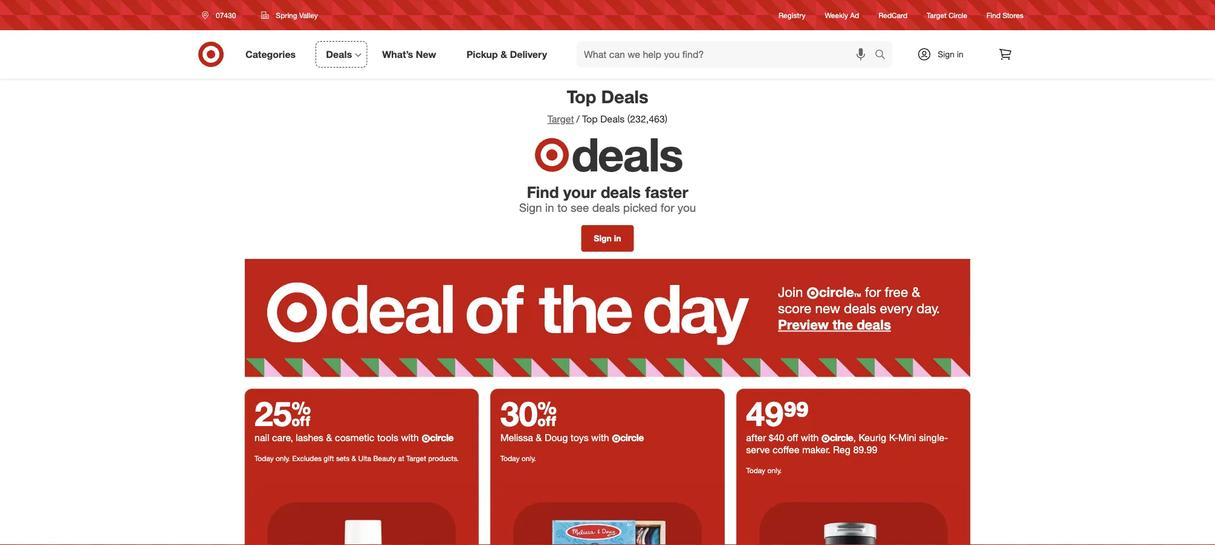 Task type: vqa. For each thing, say whether or not it's contained in the screenshot.
manage
no



Task type: locate. For each thing, give the bounding box(es) containing it.
circle
[[819, 284, 854, 301], [430, 433, 454, 444], [620, 433, 644, 444], [830, 433, 853, 444]]

0 horizontal spatial today
[[255, 454, 274, 463]]

with up maker.
[[801, 433, 819, 444]]

join ◎ circle tm
[[778, 284, 861, 301]]

in down circle
[[957, 49, 964, 60]]

what's
[[382, 48, 413, 60]]

find left your
[[527, 182, 559, 201]]

see
[[571, 201, 589, 214]]

0 vertical spatial sign in
[[938, 49, 964, 60]]

search button
[[869, 41, 898, 70]]

what's new
[[382, 48, 436, 60]]

sign in button
[[581, 225, 634, 252]]

today only. down melissa
[[500, 454, 536, 463]]

0 horizontal spatial with
[[401, 433, 419, 444]]

spring
[[276, 11, 297, 20]]

0 horizontal spatial in
[[545, 201, 554, 214]]

1 horizontal spatial today only.
[[746, 466, 782, 475]]

top deals target / top deals (232,463)
[[548, 86, 668, 125]]

1 vertical spatial find
[[527, 182, 559, 201]]

weekly ad
[[825, 11, 859, 20]]

sign in
[[938, 49, 964, 60], [594, 233, 621, 244]]

today for 30
[[500, 454, 520, 463]]

sign down find your deals faster sign in to see deals picked for you
[[594, 233, 612, 244]]

25
[[255, 393, 311, 434]]

circle
[[949, 11, 967, 20]]

1 horizontal spatial target
[[548, 113, 574, 125]]

2 horizontal spatial with
[[801, 433, 819, 444]]

0 horizontal spatial sign in
[[594, 233, 621, 244]]

target right the at
[[406, 454, 426, 463]]

1 vertical spatial in
[[545, 201, 554, 214]]

sign
[[938, 49, 955, 60], [519, 201, 542, 214], [594, 233, 612, 244]]

top
[[567, 86, 596, 107], [582, 113, 598, 125]]

1 horizontal spatial today
[[500, 454, 520, 463]]

redcard
[[879, 11, 908, 20]]

single-
[[919, 433, 948, 444]]

target deal of the day image
[[245, 259, 970, 378], [245, 480, 479, 546], [491, 480, 725, 546]]

1 vertical spatial sign in
[[594, 233, 621, 244]]

pickup & delivery link
[[456, 41, 562, 68]]

ad
[[850, 11, 859, 20]]

ulta
[[358, 454, 371, 463]]

coffee
[[773, 445, 800, 456]]

1 vertical spatial sign
[[519, 201, 542, 214]]

tm
[[854, 293, 861, 299]]

target left /
[[548, 113, 574, 125]]

cosmetic
[[335, 433, 375, 444]]

circle for melissa & doug toys with
[[620, 433, 644, 444]]

today down the nail
[[255, 454, 274, 463]]

0 horizontal spatial for
[[661, 201, 674, 214]]

circle for after $40 off with
[[830, 433, 853, 444]]

today down melissa
[[500, 454, 520, 463]]

0 horizontal spatial find
[[527, 182, 559, 201]]

with
[[401, 433, 419, 444], [591, 433, 609, 444], [801, 433, 819, 444]]

1 horizontal spatial sign
[[594, 233, 612, 244]]

spring valley
[[276, 11, 318, 20]]

nail care, lashes & cosmetic tools with
[[255, 433, 422, 444]]

1 vertical spatial for
[[865, 284, 881, 301]]

target link
[[548, 113, 574, 125]]

& right the pickup
[[501, 48, 507, 60]]

1 vertical spatial top
[[582, 113, 598, 125]]

0 horizontal spatial sign
[[519, 201, 542, 214]]

find for stores
[[987, 11, 1001, 20]]

categories link
[[235, 41, 311, 68]]

score
[[778, 300, 812, 317]]

2 vertical spatial sign
[[594, 233, 612, 244]]

& right free
[[912, 284, 920, 301]]

2 horizontal spatial in
[[957, 49, 964, 60]]

stores
[[1003, 11, 1024, 20]]

top up /
[[567, 86, 596, 107]]

0 vertical spatial target
[[927, 11, 947, 20]]

sign left to
[[519, 201, 542, 214]]

0 vertical spatial today only.
[[500, 454, 536, 463]]

1 vertical spatial today only.
[[746, 466, 782, 475]]

0 vertical spatial top
[[567, 86, 596, 107]]

0 vertical spatial for
[[661, 201, 674, 214]]

products.
[[428, 454, 459, 463]]

picked
[[623, 201, 658, 214]]

,
[[853, 433, 856, 444]]

today only. down the serve
[[746, 466, 782, 475]]

deals right /
[[600, 113, 625, 125]]

deals right your
[[601, 182, 641, 201]]

for right tm
[[865, 284, 881, 301]]

find
[[987, 11, 1001, 20], [527, 182, 559, 201]]

faster
[[645, 182, 688, 201]]

2 horizontal spatial sign
[[938, 49, 955, 60]]

0 vertical spatial deals
[[326, 48, 352, 60]]

&
[[501, 48, 507, 60], [912, 284, 920, 301], [326, 433, 332, 444], [536, 433, 542, 444], [352, 454, 356, 463]]

for left you
[[661, 201, 674, 214]]

toys
[[571, 433, 589, 444]]

only.
[[276, 454, 290, 463], [522, 454, 536, 463], [767, 466, 782, 475]]

day.
[[917, 300, 940, 317]]

0 horizontal spatial today only.
[[500, 454, 536, 463]]

only. down care,
[[276, 454, 290, 463]]

top right /
[[582, 113, 598, 125]]

reg
[[833, 445, 851, 456]]

target deal of the day image for 30
[[491, 480, 725, 546]]

after
[[746, 433, 766, 444]]

find stores link
[[987, 10, 1024, 20]]

30
[[500, 393, 557, 434]]

deals
[[571, 126, 683, 182], [601, 182, 641, 201], [592, 201, 620, 214], [844, 300, 876, 317], [857, 317, 891, 333]]

in left to
[[545, 201, 554, 214]]

1 horizontal spatial sign in
[[938, 49, 964, 60]]

/
[[577, 113, 580, 125]]

1 horizontal spatial find
[[987, 11, 1001, 20]]

only. down coffee
[[767, 466, 782, 475]]

find stores
[[987, 11, 1024, 20]]

today only.
[[500, 454, 536, 463], [746, 466, 782, 475]]

deals up (232,463)
[[601, 86, 648, 107]]

deals left what's
[[326, 48, 352, 60]]

deals link
[[316, 41, 367, 68]]

find inside find your deals faster sign in to see deals picked for you
[[527, 182, 559, 201]]

0 horizontal spatial target
[[406, 454, 426, 463]]

0 vertical spatial sign
[[938, 49, 955, 60]]

for inside find your deals faster sign in to see deals picked for you
[[661, 201, 674, 214]]

sign in down find your deals faster sign in to see deals picked for you
[[594, 233, 621, 244]]

What can we help you find? suggestions appear below search field
[[577, 41, 878, 68]]

1 horizontal spatial for
[[865, 284, 881, 301]]

1 horizontal spatial with
[[591, 433, 609, 444]]

in inside button
[[614, 233, 621, 244]]

preview
[[778, 317, 829, 333]]

only. down melissa
[[522, 454, 536, 463]]

0 vertical spatial find
[[987, 11, 1001, 20]]

off
[[787, 433, 798, 444]]

today down the serve
[[746, 466, 765, 475]]

today
[[255, 454, 274, 463], [500, 454, 520, 463], [746, 466, 765, 475]]

1 horizontal spatial only.
[[522, 454, 536, 463]]

49
[[746, 393, 784, 434]]

for
[[661, 201, 674, 214], [865, 284, 881, 301]]

nail
[[255, 433, 269, 444]]

with up the at
[[401, 433, 419, 444]]

the
[[833, 317, 853, 333]]

today only. excludes gift sets & ulta beauty at target products.
[[255, 454, 459, 463]]

with right toys
[[591, 433, 609, 444]]

new
[[416, 48, 436, 60]]

1 vertical spatial target
[[548, 113, 574, 125]]

0 horizontal spatial only.
[[276, 454, 290, 463]]

find left stores
[[987, 11, 1001, 20]]

sign down target circle link
[[938, 49, 955, 60]]

, keurig k-mini single- serve coffee maker. reg 89.99
[[746, 433, 948, 456]]

target
[[927, 11, 947, 20], [548, 113, 574, 125], [406, 454, 426, 463]]

2 vertical spatial target
[[406, 454, 426, 463]]

in
[[957, 49, 964, 60], [545, 201, 554, 214], [614, 233, 621, 244]]

2 vertical spatial in
[[614, 233, 621, 244]]

join
[[778, 284, 803, 301]]

today only. for melissa
[[500, 454, 536, 463]]

serve
[[746, 445, 770, 456]]

in down find your deals faster sign in to see deals picked for you
[[614, 233, 621, 244]]

target left circle
[[927, 11, 947, 20]]

1 horizontal spatial in
[[614, 233, 621, 244]]

only. for 30
[[522, 454, 536, 463]]

deals right the
[[857, 317, 891, 333]]

sign in down target circle link
[[938, 49, 964, 60]]



Task type: describe. For each thing, give the bounding box(es) containing it.
target deal of the day image for 25
[[245, 480, 479, 546]]

for inside for free & score new deals every day. preview the deals
[[865, 284, 881, 301]]

lashes
[[296, 433, 324, 444]]

what's new link
[[372, 41, 451, 68]]

free
[[885, 284, 908, 301]]

melissa & doug toys with
[[500, 433, 612, 444]]

registry link
[[779, 10, 806, 20]]

redcard link
[[879, 10, 908, 20]]

sign in inside button
[[594, 233, 621, 244]]

weekly
[[825, 11, 848, 20]]

delivery
[[510, 48, 547, 60]]

07430 button
[[194, 4, 249, 26]]

target inside top deals target / top deals (232,463)
[[548, 113, 574, 125]]

find your deals faster sign in to see deals picked for you
[[519, 182, 696, 214]]

doug
[[545, 433, 568, 444]]

excludes
[[292, 454, 322, 463]]

every
[[880, 300, 913, 317]]

target circle link
[[927, 10, 967, 20]]

tools
[[377, 433, 398, 444]]

today for 25
[[255, 454, 274, 463]]

& right lashes
[[326, 433, 332, 444]]

3 with from the left
[[801, 433, 819, 444]]

keurig
[[859, 433, 887, 444]]

2 vertical spatial deals
[[600, 113, 625, 125]]

today only. for after
[[746, 466, 782, 475]]

categories
[[245, 48, 296, 60]]

deals down (232,463)
[[571, 126, 683, 182]]

search
[[869, 50, 898, 61]]

valley
[[299, 11, 318, 20]]

(232,463)
[[627, 113, 668, 125]]

find for your
[[527, 182, 559, 201]]

89.99
[[853, 445, 878, 456]]

07430
[[216, 11, 236, 20]]

2 horizontal spatial today
[[746, 466, 765, 475]]

for free & score new deals every day. preview the deals
[[778, 284, 940, 333]]

deals down tm
[[844, 300, 876, 317]]

in inside find your deals faster sign in to see deals picked for you
[[545, 201, 554, 214]]

& inside "link"
[[501, 48, 507, 60]]

after $40 off with
[[746, 433, 822, 444]]

1 with from the left
[[401, 433, 419, 444]]

sets
[[336, 454, 350, 463]]

2 horizontal spatial only.
[[767, 466, 782, 475]]

49 99
[[746, 393, 809, 434]]

mini
[[898, 433, 917, 444]]

beauty
[[373, 454, 396, 463]]

& left ulta
[[352, 454, 356, 463]]

circle for nail care, lashes & cosmetic tools with
[[430, 433, 454, 444]]

deal of the day image
[[737, 480, 970, 546]]

deals right see
[[592, 201, 620, 214]]

only. for 25
[[276, 454, 290, 463]]

◎
[[807, 287, 819, 300]]

your
[[563, 182, 596, 201]]

new
[[815, 300, 840, 317]]

pickup
[[467, 48, 498, 60]]

gift
[[324, 454, 334, 463]]

care,
[[272, 433, 293, 444]]

2 horizontal spatial target
[[927, 11, 947, 20]]

sign in link
[[907, 41, 982, 68]]

0 vertical spatial in
[[957, 49, 964, 60]]

target image
[[533, 135, 571, 175]]

k-
[[889, 433, 898, 444]]

to
[[557, 201, 568, 214]]

maker.
[[802, 445, 830, 456]]

& left doug
[[536, 433, 542, 444]]

& inside for free & score new deals every day. preview the deals
[[912, 284, 920, 301]]

registry
[[779, 11, 806, 20]]

target circle
[[927, 11, 967, 20]]

99
[[784, 393, 809, 434]]

sign inside button
[[594, 233, 612, 244]]

spring valley button
[[254, 4, 326, 26]]

$40
[[769, 433, 784, 444]]

melissa
[[500, 433, 533, 444]]

1 vertical spatial deals
[[601, 86, 648, 107]]

weekly ad link
[[825, 10, 859, 20]]

pickup & delivery
[[467, 48, 547, 60]]

at
[[398, 454, 404, 463]]

sign inside find your deals faster sign in to see deals picked for you
[[519, 201, 542, 214]]

2 with from the left
[[591, 433, 609, 444]]

you
[[678, 201, 696, 214]]



